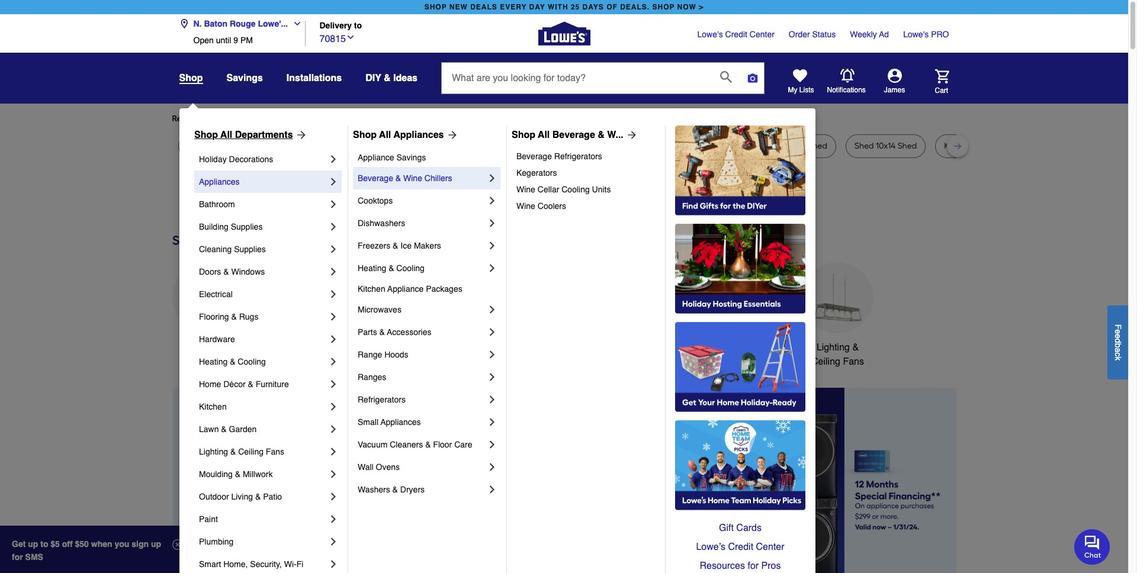 Task type: describe. For each thing, give the bounding box(es) containing it.
supplies for building supplies
[[231, 222, 263, 232]]

$5
[[51, 540, 60, 549]]

deals
[[471, 3, 498, 11]]

holiday
[[199, 155, 227, 164]]

range
[[358, 350, 382, 360]]

chevron right image for electrical
[[328, 289, 339, 300]]

installations
[[287, 73, 342, 84]]

refrigerators inside refrigerators link
[[358, 395, 406, 405]]

chevron right image for lawn & garden
[[328, 424, 339, 435]]

up to 30 percent off select major appliances. plus, save up to an extra $750 on major appliances. image
[[382, 388, 957, 574]]

bathroom link
[[199, 193, 328, 216]]

patio
[[263, 492, 282, 502]]

heating for 'heating & cooling' link for chevron right image associated with heating & cooling
[[358, 264, 386, 273]]

outdoor
[[199, 492, 229, 502]]

cart button
[[919, 69, 949, 95]]

chevron right image for parts & accessories
[[486, 326, 498, 338]]

shed for shed 10x14 shed
[[855, 141, 874, 151]]

accessories
[[387, 328, 432, 337]]

& for flooring & rugs link
[[231, 312, 237, 322]]

departments
[[235, 130, 293, 140]]

chevron right image for heating & cooling
[[328, 356, 339, 368]]

1 horizontal spatial savings
[[397, 153, 426, 162]]

1 vertical spatial home
[[199, 380, 221, 389]]

millwork
[[243, 470, 273, 479]]

parts
[[358, 328, 377, 337]]

rouge
[[230, 19, 256, 28]]

now
[[678, 3, 697, 11]]

electrical link
[[199, 283, 328, 306]]

beverage refrigerators link
[[517, 148, 657, 165]]

shop all appliances link
[[353, 128, 458, 142]]

chevron right image for ranges
[[486, 371, 498, 383]]

camera image
[[747, 72, 759, 84]]

lowe's
[[696, 542, 726, 553]]

kitchen for kitchen faucets
[[444, 342, 475, 353]]

interior
[[387, 141, 413, 151]]

>
[[699, 3, 704, 11]]

installations button
[[287, 68, 342, 89]]

chevron right image for doors & windows
[[328, 266, 339, 278]]

1 horizontal spatial to
[[354, 21, 362, 30]]

heating for 'heating & cooling' link corresponding to heating & cooling chevron right icon
[[199, 357, 228, 367]]

all for departments
[[220, 130, 232, 140]]

chevron right image for building supplies
[[328, 221, 339, 233]]

kitchen faucets button
[[442, 262, 513, 355]]

resources
[[700, 561, 745, 572]]

day
[[529, 3, 545, 11]]

shop all departments
[[194, 130, 293, 140]]

more suggestions for you
[[303, 114, 399, 124]]

4 shed from the left
[[898, 141, 917, 151]]

0 vertical spatial bathroom
[[199, 200, 235, 209]]

shop for shop all beverage & w...
[[512, 130, 536, 140]]

1 vertical spatial lighting & ceiling fans
[[199, 447, 284, 457]]

outdoor living & patio
[[199, 492, 282, 502]]

chevron right image for flooring & rugs
[[328, 311, 339, 323]]

notifications
[[827, 86, 866, 94]]

fi
[[297, 560, 304, 569]]

chevron right image for outdoor living & patio
[[328, 491, 339, 503]]

0 vertical spatial savings
[[227, 73, 263, 84]]

range hoods
[[358, 350, 409, 360]]

smart for smart home, security, wi-fi
[[199, 560, 221, 569]]

james button
[[866, 69, 923, 95]]

wine coolers link
[[517, 198, 657, 214]]

lowe's home team holiday picks. image
[[675, 421, 806, 511]]

& for freezers & ice makers link
[[393, 241, 398, 251]]

arrow right image for shop all appliances
[[444, 129, 458, 141]]

chevron right image for holiday decorations
[[328, 153, 339, 165]]

moulding & millwork
[[199, 470, 273, 479]]

moulding & millwork link
[[199, 463, 328, 486]]

electrical
[[199, 290, 233, 299]]

chevron right image for home décor & furniture
[[328, 379, 339, 390]]

f e e d b a c k button
[[1108, 305, 1129, 380]]

lowe's credit center link
[[675, 538, 806, 557]]

get your home holiday-ready. image
[[675, 322, 806, 412]]

smart for smart home
[[721, 342, 747, 353]]

cleaning
[[199, 245, 232, 254]]

shop all appliances
[[353, 130, 444, 140]]

parts & accessories
[[358, 328, 432, 337]]

& for doors & windows "link"
[[224, 267, 229, 277]]

bathroom inside button
[[637, 342, 678, 353]]

find gifts for the diyer. image
[[675, 126, 806, 216]]

shop all beverage & w...
[[512, 130, 624, 140]]

get up to $5 off $50 when you sign up for sms
[[12, 540, 161, 562]]

& for washers & dryers link on the left bottom
[[393, 485, 398, 495]]

chevron right image for cleaning supplies
[[328, 244, 339, 255]]

order
[[789, 30, 810, 39]]

storage
[[751, 141, 781, 151]]

coolers
[[538, 201, 566, 211]]

mower
[[210, 141, 236, 151]]

building supplies link
[[199, 216, 328, 238]]

range hoods link
[[358, 344, 486, 366]]

arrow left image
[[393, 492, 404, 504]]

chevron right image for paint
[[328, 514, 339, 526]]

kegerators
[[517, 168, 557, 178]]

shop all beverage & w... link
[[512, 128, 638, 142]]

rugs
[[239, 312, 259, 322]]

suggestions
[[324, 114, 371, 124]]

moulding
[[199, 470, 233, 479]]

beverage for savings
[[358, 174, 393, 183]]

credit for lowe's
[[728, 542, 754, 553]]

outdoor
[[718, 141, 749, 151]]

weekly ad
[[850, 30, 889, 39]]

for up the shop all appliances
[[373, 114, 383, 124]]

lighting & ceiling fans link
[[199, 441, 328, 463]]

furniture
[[256, 380, 289, 389]]

with
[[548, 3, 569, 11]]

lowe's for lowe's credit center
[[698, 30, 723, 39]]

holiday decorations
[[199, 155, 273, 164]]

washers
[[358, 485, 390, 495]]

d
[[1114, 339, 1123, 343]]

until
[[216, 36, 231, 45]]

& inside 'button'
[[853, 342, 859, 353]]

lighting & ceiling fans inside 'button'
[[812, 342, 864, 367]]

paint link
[[199, 508, 328, 531]]

heating & cooling for 'heating & cooling' link for chevron right image associated with heating & cooling
[[358, 264, 425, 273]]

gift
[[719, 523, 734, 534]]

2 horizontal spatial beverage
[[553, 130, 595, 140]]

lowe's for lowe's pro
[[904, 30, 929, 39]]

2 e from the top
[[1114, 334, 1123, 339]]

decorations for christmas
[[362, 357, 413, 367]]

quikrete
[[560, 141, 592, 151]]

cooling for 'heating & cooling' link for chevron right image associated with heating & cooling
[[397, 264, 425, 273]]

wall ovens
[[358, 463, 400, 472]]

25 days of deals. don't miss deals every day. same-day delivery on in-stock orders placed by 2 p m. image
[[172, 388, 363, 574]]

lawn mower
[[187, 141, 236, 151]]

ceiling inside lighting & ceiling fans link
[[238, 447, 264, 457]]

fans inside 'button'
[[843, 357, 864, 367]]

diy & ideas button
[[366, 68, 418, 89]]

chevron right image for lighting & ceiling fans
[[328, 446, 339, 458]]

2 up from the left
[[151, 540, 161, 549]]

all for beverage
[[538, 130, 550, 140]]

1 up from the left
[[28, 540, 38, 549]]

chevron right image for microwaves
[[486, 304, 498, 316]]

chevron right image for beverage & wine chillers
[[486, 172, 498, 184]]

smart home, security, wi-fi link
[[199, 553, 328, 574]]

lowe's home improvement logo image
[[538, 7, 590, 60]]

kitchen for kitchen appliance packages
[[358, 284, 386, 294]]

wine for wine coolers
[[517, 201, 536, 211]]

savings button
[[227, 68, 263, 89]]

bathroom button
[[622, 262, 693, 355]]

& for lighting & ceiling fans link
[[230, 447, 236, 457]]

kitchen appliance packages
[[358, 284, 463, 294]]

wallpaper
[[300, 141, 340, 151]]

location image
[[179, 19, 189, 28]]

n. baton rouge lowe'...
[[193, 19, 288, 28]]

Search Query text field
[[442, 63, 711, 94]]

chevron right image for vacuum cleaners & floor care
[[486, 439, 498, 451]]

0 vertical spatial appliance
[[358, 153, 394, 162]]

hardware
[[199, 335, 235, 344]]

chevron right image for refrigerators
[[486, 394, 498, 406]]

you for recommended searches for you
[[280, 114, 294, 124]]

chevron right image for cooktops
[[486, 195, 498, 207]]

flooring & rugs link
[[199, 306, 328, 328]]

cooling for wine cellar cooling units link
[[562, 185, 590, 194]]

shed for shed outdoor storage
[[696, 141, 716, 151]]

& for 'heating & cooling' link for chevron right image associated with heating & cooling
[[389, 264, 394, 273]]

cooling for 'heating & cooling' link corresponding to heating & cooling chevron right icon
[[238, 357, 266, 367]]



Task type: locate. For each thing, give the bounding box(es) containing it.
dryers
[[400, 485, 425, 495]]

shed 10x14 shed
[[855, 141, 917, 151]]

1 horizontal spatial cooling
[[397, 264, 425, 273]]

& inside "link"
[[224, 267, 229, 277]]

0 vertical spatial beverage
[[553, 130, 595, 140]]

hardie
[[619, 141, 645, 151]]

0 vertical spatial cooling
[[562, 185, 590, 194]]

heating down 'hardware'
[[199, 357, 228, 367]]

shed left outdoor
[[696, 141, 716, 151]]

cooktops
[[358, 196, 393, 206]]

1 horizontal spatial shop
[[353, 130, 377, 140]]

0 horizontal spatial shop
[[194, 130, 218, 140]]

2 lowe's from the left
[[904, 30, 929, 39]]

0 vertical spatial heating & cooling link
[[358, 257, 486, 280]]

0 horizontal spatial smart
[[199, 560, 221, 569]]

arrow right image inside shop all departments link
[[293, 129, 307, 141]]

0 horizontal spatial decorations
[[229, 155, 273, 164]]

recommended
[[172, 114, 229, 124]]

1 vertical spatial smart
[[199, 560, 221, 569]]

to left $5 in the bottom left of the page
[[40, 540, 48, 549]]

you left more
[[280, 114, 294, 124]]

days
[[583, 3, 604, 11]]

lighting inside 'button'
[[817, 342, 850, 353]]

cards
[[737, 523, 762, 534]]

1 all from the left
[[220, 130, 232, 140]]

shop new deals every day with 25 days of deals. shop now > link
[[422, 0, 706, 14]]

appliance up microwaves 'link'
[[388, 284, 424, 294]]

& for 'heating & cooling' link corresponding to heating & cooling chevron right icon
[[230, 357, 235, 367]]

center left order
[[750, 30, 775, 39]]

1 horizontal spatial home
[[749, 342, 775, 353]]

security,
[[250, 560, 282, 569]]

1 shop from the left
[[194, 130, 218, 140]]

1 vertical spatial to
[[40, 540, 48, 549]]

0 horizontal spatial bathroom
[[199, 200, 235, 209]]

0 horizontal spatial home
[[199, 380, 221, 389]]

1 you from the left
[[280, 114, 294, 124]]

ceiling inside lighting & ceiling fans 'button'
[[812, 357, 841, 367]]

center up pros
[[756, 542, 785, 553]]

0 vertical spatial smart
[[721, 342, 747, 353]]

chevron right image for range hoods
[[486, 349, 498, 361]]

wine down kegerators
[[517, 185, 536, 194]]

1 horizontal spatial fans
[[843, 357, 864, 367]]

holiday hosting essentials. image
[[675, 224, 806, 314]]

0 horizontal spatial savings
[[227, 73, 263, 84]]

2 vertical spatial wine
[[517, 201, 536, 211]]

appliances
[[394, 130, 444, 140], [199, 177, 240, 187], [184, 342, 231, 353], [381, 418, 421, 427]]

1 horizontal spatial bathroom
[[637, 342, 678, 353]]

heating & cooling link down makers
[[358, 257, 486, 280]]

credit up search image
[[726, 30, 748, 39]]

my lists link
[[788, 69, 814, 95]]

freezers & ice makers link
[[358, 235, 486, 257]]

when
[[91, 540, 112, 549]]

chevron right image
[[486, 172, 498, 184], [486, 217, 498, 229], [328, 221, 339, 233], [486, 240, 498, 252], [328, 244, 339, 255], [328, 266, 339, 278], [328, 289, 339, 300], [486, 326, 498, 338], [328, 334, 339, 345], [486, 349, 498, 361], [328, 356, 339, 368], [486, 371, 498, 383], [328, 401, 339, 413], [486, 417, 498, 428], [486, 439, 498, 451], [328, 446, 339, 458], [486, 462, 498, 473], [328, 469, 339, 480], [328, 491, 339, 503], [328, 536, 339, 548]]

0 horizontal spatial refrigerators
[[358, 395, 406, 405]]

1 horizontal spatial shop
[[653, 3, 675, 11]]

shed for shed
[[808, 141, 828, 151]]

kobalt
[[944, 141, 969, 151]]

supplies
[[231, 222, 263, 232], [234, 245, 266, 254]]

0 vertical spatial center
[[750, 30, 775, 39]]

appliances up interior
[[394, 130, 444, 140]]

lighting & ceiling fans
[[812, 342, 864, 367], [199, 447, 284, 457]]

chevron down image inside 70815 button
[[346, 32, 355, 42]]

all up door interior
[[379, 130, 391, 140]]

3 shed from the left
[[855, 141, 874, 151]]

supplies for cleaning supplies
[[234, 245, 266, 254]]

0 horizontal spatial lighting
[[199, 447, 228, 457]]

chevron down image inside n. baton rouge lowe'... button
[[288, 19, 302, 28]]

refrigerators
[[554, 152, 602, 161], [358, 395, 406, 405]]

None search field
[[441, 62, 765, 105]]

shop up toilet
[[512, 130, 536, 140]]

supplies up windows
[[234, 245, 266, 254]]

2 shop from the left
[[353, 130, 377, 140]]

0 horizontal spatial beverage
[[358, 174, 393, 183]]

k
[[1114, 357, 1123, 361]]

2 horizontal spatial shop
[[512, 130, 536, 140]]

shop up the door
[[353, 130, 377, 140]]

board
[[647, 141, 669, 151]]

holiday decorations link
[[199, 148, 328, 171]]

chevron right image for plumbing
[[328, 536, 339, 548]]

credit for lowe's
[[726, 30, 748, 39]]

beverage down toilet
[[517, 152, 552, 161]]

0 vertical spatial refrigerators
[[554, 152, 602, 161]]

0 horizontal spatial up
[[28, 540, 38, 549]]

b
[[1114, 343, 1123, 348]]

1 horizontal spatial smart
[[721, 342, 747, 353]]

2 horizontal spatial all
[[538, 130, 550, 140]]

1 horizontal spatial chevron down image
[[346, 32, 355, 42]]

supplies up 'cleaning supplies'
[[231, 222, 263, 232]]

0 horizontal spatial fans
[[266, 447, 284, 457]]

70815 button
[[320, 31, 355, 46]]

credit inside the lowe's credit center link
[[728, 542, 754, 553]]

chevron right image for smart home, security, wi-fi
[[328, 559, 339, 571]]

heating & cooling down freezers & ice makers
[[358, 264, 425, 273]]

0 vertical spatial chevron down image
[[288, 19, 302, 28]]

smart home, security, wi-fi
[[199, 560, 304, 569]]

shop left new
[[425, 3, 447, 11]]

2 horizontal spatial kitchen
[[444, 342, 475, 353]]

0 horizontal spatial heating
[[199, 357, 228, 367]]

0 vertical spatial heating & cooling
[[358, 264, 425, 273]]

shop for shop all appliances
[[353, 130, 377, 140]]

small
[[358, 418, 379, 427]]

2 vertical spatial kitchen
[[199, 402, 227, 412]]

shop left now
[[653, 3, 675, 11]]

1 vertical spatial savings
[[397, 153, 426, 162]]

kitchen up microwaves
[[358, 284, 386, 294]]

lowe's pro
[[904, 30, 949, 39]]

up up sms
[[28, 540, 38, 549]]

0 horizontal spatial shop
[[425, 3, 447, 11]]

70815
[[320, 34, 346, 44]]

0 vertical spatial decorations
[[229, 155, 273, 164]]

0 horizontal spatial to
[[40, 540, 48, 549]]

lowe's down '>'
[[698, 30, 723, 39]]

wall ovens link
[[358, 456, 486, 479]]

dishwashers link
[[358, 212, 486, 235]]

arrow right image inside the "shop all appliances" link
[[444, 129, 458, 141]]

2 vertical spatial beverage
[[358, 174, 393, 183]]

kitchen inside "link"
[[358, 284, 386, 294]]

chevron right image for appliances
[[328, 176, 339, 188]]

chevron down image left delivery
[[288, 19, 302, 28]]

beverage & wine chillers
[[358, 174, 452, 183]]

cleaning supplies
[[199, 245, 266, 254]]

arrow right image inside shop all beverage & w... link
[[624, 129, 638, 141]]

shop up the lawn mower
[[194, 130, 218, 140]]

for down get
[[12, 553, 23, 562]]

up right sign
[[151, 540, 161, 549]]

lowe's credit center link
[[698, 28, 775, 40]]

0 vertical spatial home
[[749, 342, 775, 353]]

washers & dryers
[[358, 485, 425, 495]]

kitchen inside button
[[444, 342, 475, 353]]

chevron right image for kitchen
[[328, 401, 339, 413]]

1 vertical spatial heating
[[199, 357, 228, 367]]

of
[[607, 3, 618, 11]]

1 horizontal spatial lighting
[[817, 342, 850, 353]]

center for lowe's credit center
[[750, 30, 775, 39]]

10x14
[[876, 141, 896, 151]]

baton
[[204, 19, 228, 28]]

0 vertical spatial wine
[[404, 174, 422, 183]]

0 vertical spatial ceiling
[[812, 357, 841, 367]]

wine cellar cooling units link
[[517, 181, 657, 198]]

1 shop from the left
[[425, 3, 447, 11]]

lowe's home improvement notification center image
[[840, 69, 855, 83]]

refrigerators link
[[358, 389, 486, 411]]

0 vertical spatial fans
[[843, 357, 864, 367]]

diy & ideas
[[366, 73, 418, 84]]

credit inside lowe's credit center link
[[726, 30, 748, 39]]

shop all departments link
[[194, 128, 307, 142]]

smart inside button
[[721, 342, 747, 353]]

shop 25 days of deals by category image
[[172, 230, 957, 250]]

chevron right image for small appliances
[[486, 417, 498, 428]]

wine for wine cellar cooling units
[[517, 185, 536, 194]]

chevron right image for wall ovens
[[486, 462, 498, 473]]

1 horizontal spatial kitchen
[[358, 284, 386, 294]]

refrigerators inside "beverage refrigerators" link
[[554, 152, 602, 161]]

1 horizontal spatial heating & cooling link
[[358, 257, 486, 280]]

shop
[[194, 130, 218, 140], [353, 130, 377, 140], [512, 130, 536, 140]]

chevron down image
[[288, 19, 302, 28], [346, 32, 355, 42]]

1 horizontal spatial heating & cooling
[[358, 264, 425, 273]]

1 vertical spatial chevron down image
[[346, 32, 355, 42]]

gift cards link
[[675, 519, 806, 538]]

0 vertical spatial lighting & ceiling fans
[[812, 342, 864, 367]]

0 horizontal spatial heating & cooling link
[[199, 351, 328, 373]]

0 vertical spatial supplies
[[231, 222, 263, 232]]

0 horizontal spatial ceiling
[[238, 447, 264, 457]]

plumbing
[[199, 537, 234, 547]]

0 horizontal spatial heating & cooling
[[199, 357, 266, 367]]

arrow right image for shop all departments
[[293, 129, 307, 141]]

1 horizontal spatial refrigerators
[[554, 152, 602, 161]]

3 all from the left
[[538, 130, 550, 140]]

1 vertical spatial bathroom
[[637, 342, 678, 353]]

0 vertical spatial credit
[[726, 30, 748, 39]]

cooling up kitchen appliance packages
[[397, 264, 425, 273]]

& for lawn & garden link
[[221, 425, 227, 434]]

appliances down "holiday"
[[199, 177, 240, 187]]

1 horizontal spatial heating
[[358, 264, 386, 273]]

pros
[[762, 561, 781, 572]]

0 horizontal spatial cooling
[[238, 357, 266, 367]]

credit up 'resources for pros' link
[[728, 542, 754, 553]]

flooring & rugs
[[199, 312, 259, 322]]

0 vertical spatial lighting
[[817, 342, 850, 353]]

1 horizontal spatial beverage
[[517, 152, 552, 161]]

0 horizontal spatial lighting & ceiling fans
[[199, 447, 284, 457]]

chevron right image for dishwashers
[[486, 217, 498, 229]]

weekly ad link
[[850, 28, 889, 40]]

1 vertical spatial credit
[[728, 542, 754, 553]]

open until 9 pm
[[193, 36, 253, 45]]

center for lowe's credit center
[[756, 542, 785, 553]]

1 horizontal spatial decorations
[[362, 357, 413, 367]]

1 vertical spatial appliance
[[388, 284, 424, 294]]

1 horizontal spatial all
[[379, 130, 391, 140]]

doors
[[199, 267, 221, 277]]

home décor & furniture
[[199, 380, 289, 389]]

beverage for all
[[517, 152, 552, 161]]

makers
[[414, 241, 441, 251]]

0 horizontal spatial lowe's
[[698, 30, 723, 39]]

0 vertical spatial to
[[354, 21, 362, 30]]

1 vertical spatial cooling
[[397, 264, 425, 273]]

heating & cooling for 'heating & cooling' link corresponding to heating & cooling chevron right icon
[[199, 357, 266, 367]]

appliance
[[358, 153, 394, 162], [388, 284, 424, 294]]

1 vertical spatial center
[[756, 542, 785, 553]]

you up the shop all appliances
[[385, 114, 399, 124]]

2 all from the left
[[379, 130, 391, 140]]

doors & windows
[[199, 267, 265, 277]]

heating & cooling link for heating & cooling chevron right icon
[[199, 351, 328, 373]]

e up d
[[1114, 329, 1123, 334]]

order status link
[[789, 28, 836, 40]]

& inside button
[[384, 73, 391, 84]]

1 horizontal spatial up
[[151, 540, 161, 549]]

refrigerators down quikrete
[[554, 152, 602, 161]]

1 vertical spatial refrigerators
[[358, 395, 406, 405]]

appliances button
[[172, 262, 243, 355]]

every
[[500, 3, 527, 11]]

f e e d b a c k
[[1114, 324, 1123, 361]]

& for beverage & wine chillers link
[[396, 174, 401, 183]]

freezers & ice makers
[[358, 241, 441, 251]]

home inside button
[[749, 342, 775, 353]]

decorations for holiday
[[229, 155, 273, 164]]

2 you from the left
[[385, 114, 399, 124]]

1 vertical spatial beverage
[[517, 152, 552, 161]]

0 horizontal spatial all
[[220, 130, 232, 140]]

arrow right image
[[293, 129, 307, 141], [444, 129, 458, 141], [624, 129, 638, 141], [935, 492, 946, 504]]

shed right 10x14
[[898, 141, 917, 151]]

wine up cooktops link
[[404, 174, 422, 183]]

appliance down the door
[[358, 153, 394, 162]]

0 horizontal spatial you
[[280, 114, 294, 124]]

decorations down peel
[[229, 155, 273, 164]]

arrow right image for shop all beverage & w...
[[624, 129, 638, 141]]

1 vertical spatial fans
[[266, 447, 284, 457]]

e up b
[[1114, 334, 1123, 339]]

0 horizontal spatial kitchen
[[199, 402, 227, 412]]

all up mower
[[220, 130, 232, 140]]

1 horizontal spatial you
[[385, 114, 399, 124]]

for left pros
[[748, 561, 759, 572]]

1 vertical spatial supplies
[[234, 245, 266, 254]]

cooling up wine coolers link
[[562, 185, 590, 194]]

dishwashers
[[358, 219, 405, 228]]

chevron right image for bathroom
[[328, 198, 339, 210]]

door
[[367, 141, 385, 151]]

beverage up cooktops on the top of the page
[[358, 174, 393, 183]]

off
[[62, 540, 73, 549]]

microwaves
[[358, 305, 402, 315]]

shop button
[[179, 72, 203, 84]]

diy
[[366, 73, 381, 84]]

ranges link
[[358, 366, 486, 389]]

1 vertical spatial kitchen
[[444, 342, 475, 353]]

1 vertical spatial lighting
[[199, 447, 228, 457]]

&
[[384, 73, 391, 84], [598, 130, 605, 140], [396, 174, 401, 183], [393, 241, 398, 251], [389, 264, 394, 273], [224, 267, 229, 277], [231, 312, 237, 322], [380, 328, 385, 337], [853, 342, 859, 353], [230, 357, 235, 367], [248, 380, 253, 389], [221, 425, 227, 434], [425, 440, 431, 450], [230, 447, 236, 457], [235, 470, 241, 479], [393, 485, 398, 495], [255, 492, 261, 502]]

kitchen appliance packages link
[[358, 280, 498, 299]]

lowe's home improvement lists image
[[793, 69, 807, 83]]

1 vertical spatial decorations
[[362, 357, 413, 367]]

cooling up home décor & furniture
[[238, 357, 266, 367]]

decorations down christmas in the bottom of the page
[[362, 357, 413, 367]]

kitchen left faucets
[[444, 342, 475, 353]]

chevron right image for washers & dryers
[[486, 484, 498, 496]]

1 e from the top
[[1114, 329, 1123, 334]]

2 shed from the left
[[808, 141, 828, 151]]

all for appliances
[[379, 130, 391, 140]]

chevron right image for moulding & millwork
[[328, 469, 339, 480]]

weekly
[[850, 30, 877, 39]]

floor
[[433, 440, 452, 450]]

appliances down the flooring
[[184, 342, 231, 353]]

2 vertical spatial cooling
[[238, 357, 266, 367]]

lawn & garden
[[199, 425, 257, 434]]

2 horizontal spatial cooling
[[562, 185, 590, 194]]

heating & cooling up "décor"
[[199, 357, 266, 367]]

chevron right image for heating & cooling
[[486, 262, 498, 274]]

shed right storage
[[808, 141, 828, 151]]

bathroom
[[199, 200, 235, 209], [637, 342, 678, 353]]

1 shed from the left
[[696, 141, 716, 151]]

small appliances link
[[358, 411, 486, 434]]

2 shop from the left
[[653, 3, 675, 11]]

0 vertical spatial kitchen
[[358, 284, 386, 294]]

lowe's wishes you and your family a happy hanukkah. image
[[172, 189, 957, 219]]

3 shop from the left
[[512, 130, 536, 140]]

savings down pm
[[227, 73, 263, 84]]

1 vertical spatial heating & cooling
[[199, 357, 266, 367]]

for inside get up to $5 off $50 when you sign up for sms
[[12, 553, 23, 562]]

refrigerators up small appliances
[[358, 395, 406, 405]]

1 horizontal spatial lighting & ceiling fans
[[812, 342, 864, 367]]

all down recommended searches for you heading
[[538, 130, 550, 140]]

heating & cooling link for chevron right image associated with heating & cooling
[[358, 257, 486, 280]]

heating & cooling link up furniture
[[199, 351, 328, 373]]

1 vertical spatial ceiling
[[238, 447, 264, 457]]

ovens
[[376, 463, 400, 472]]

1 vertical spatial heating & cooling link
[[199, 351, 328, 373]]

kitchen up 'lawn'
[[199, 402, 227, 412]]

door interior
[[367, 141, 413, 151]]

1 lowe's from the left
[[698, 30, 723, 39]]

1 horizontal spatial ceiling
[[812, 357, 841, 367]]

chevron right image for hardware
[[328, 334, 339, 345]]

beverage up quikrete
[[553, 130, 595, 140]]

search image
[[720, 71, 732, 83]]

$50
[[75, 540, 89, 549]]

appliance inside "link"
[[388, 284, 424, 294]]

chevron down image down delivery to
[[346, 32, 355, 42]]

recommended searches for you heading
[[172, 113, 957, 125]]

chevron right image for freezers & ice makers
[[486, 240, 498, 252]]

lowe's home improvement cart image
[[935, 69, 949, 83]]

chevron right image
[[328, 153, 339, 165], [328, 176, 339, 188], [486, 195, 498, 207], [328, 198, 339, 210], [486, 262, 498, 274], [486, 304, 498, 316], [328, 311, 339, 323], [328, 379, 339, 390], [486, 394, 498, 406], [328, 424, 339, 435], [486, 484, 498, 496], [328, 514, 339, 526], [328, 559, 339, 571]]

ranges
[[358, 373, 386, 382]]

christmas
[[366, 342, 409, 353]]

you for more suggestions for you
[[385, 114, 399, 124]]

appliances up cleaners
[[381, 418, 421, 427]]

flooring
[[199, 312, 229, 322]]

to right delivery
[[354, 21, 362, 30]]

shop for shop all departments
[[194, 130, 218, 140]]

heating down freezers
[[358, 264, 386, 273]]

decorations inside button
[[362, 357, 413, 367]]

savings down interior
[[397, 153, 426, 162]]

shed left 10x14
[[855, 141, 874, 151]]

wine left coolers
[[517, 201, 536, 211]]

savings
[[227, 73, 263, 84], [397, 153, 426, 162]]

chat invite button image
[[1075, 529, 1111, 565]]

for up departments
[[267, 114, 278, 124]]

my
[[788, 86, 798, 94]]

& for diy & ideas button
[[384, 73, 391, 84]]

appliances inside button
[[184, 342, 231, 353]]

to inside get up to $5 off $50 when you sign up for sms
[[40, 540, 48, 549]]

lowe's left pro
[[904, 30, 929, 39]]

& for "moulding & millwork" link in the left of the page
[[235, 470, 241, 479]]

0 vertical spatial heating
[[358, 264, 386, 273]]

0 horizontal spatial chevron down image
[[288, 19, 302, 28]]

home,
[[223, 560, 248, 569]]

& for "parts & accessories" link
[[380, 328, 385, 337]]



Task type: vqa. For each thing, say whether or not it's contained in the screenshot.
top AND
no



